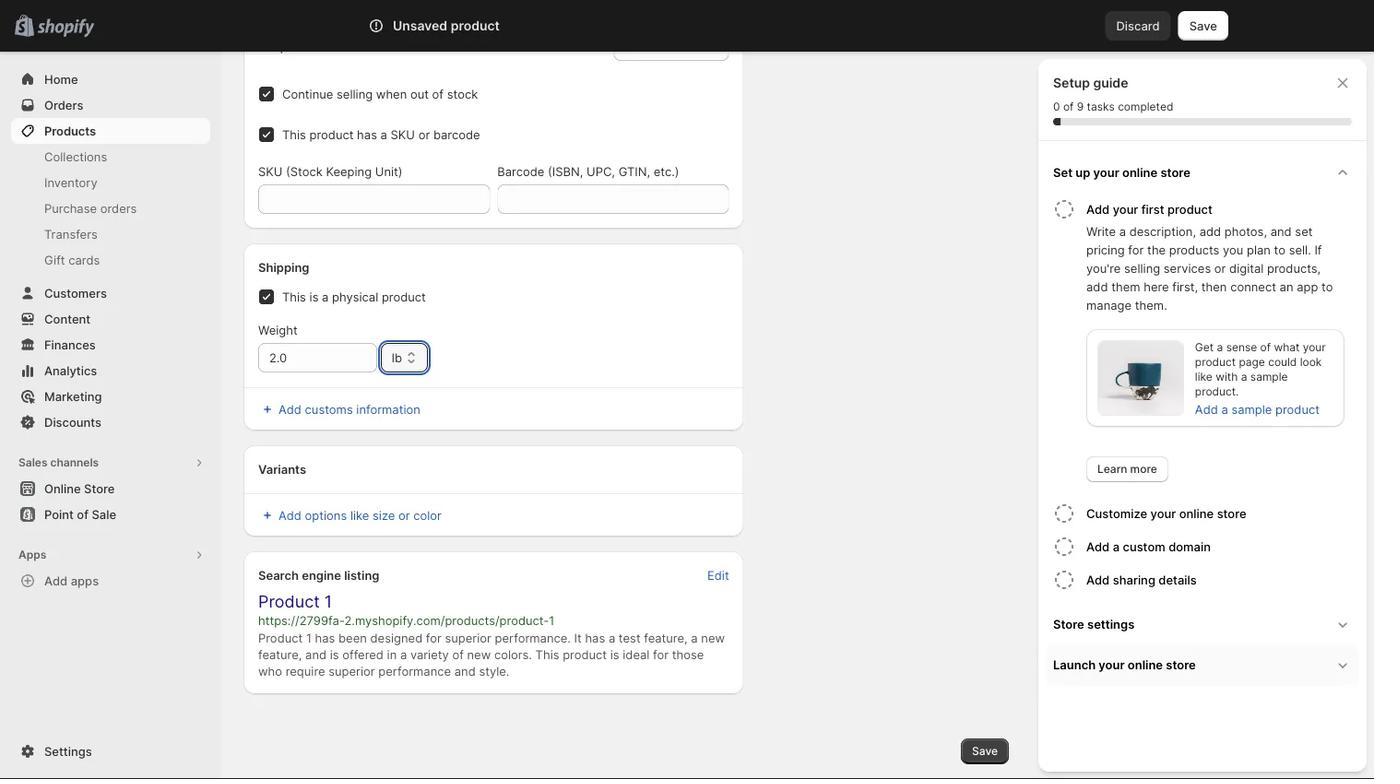Task type: vqa. For each thing, say whether or not it's contained in the screenshot.
My Store icon
no



Task type: describe. For each thing, give the bounding box(es) containing it.
0 horizontal spatial for
[[426, 631, 442, 645]]

a right get
[[1217, 341, 1224, 354]]

0 vertical spatial 1
[[325, 592, 332, 612]]

weight
[[258, 323, 298, 337]]

first
[[1142, 202, 1165, 216]]

products
[[44, 124, 96, 138]]

a up 'unit)'
[[381, 127, 387, 142]]

discard
[[1117, 18, 1160, 33]]

sku (stock keeping unit)
[[258, 164, 403, 179]]

collections
[[44, 149, 107, 164]]

here
[[1144, 280, 1169, 294]]

orders
[[44, 98, 83, 112]]

online store link
[[11, 476, 210, 502]]

product right physical
[[382, 290, 426, 304]]

shipping
[[258, 260, 309, 274]]

mark customize your online store as done image
[[1054, 503, 1076, 525]]

ideal
[[623, 648, 650, 662]]

online for launch your online store
[[1128, 658, 1163, 672]]

of right out
[[432, 87, 444, 101]]

details
[[1159, 573, 1197, 587]]

of inside button
[[77, 507, 89, 522]]

add a custom domain
[[1087, 540, 1211, 554]]

add customs information button
[[247, 397, 740, 423]]

1 vertical spatial sample
[[1232, 402, 1273, 417]]

1 vertical spatial save
[[972, 745, 998, 758]]

add for information
[[279, 402, 302, 417]]

1 vertical spatial superior
[[329, 664, 375, 679]]

a right the in
[[400, 648, 407, 662]]

search for search
[[450, 18, 489, 33]]

1 horizontal spatial is
[[330, 648, 339, 662]]

marketing
[[44, 389, 102, 404]]

add for custom
[[1087, 540, 1110, 554]]

product inside product 1 https://2799fa-2.myshopify.com/products/product-1 product 1 has been designed for superior performance. it has a test feature, a new feature, and is offered in a variety of new colors. this product is ideal for those who require superior performance and style.
[[563, 648, 607, 662]]

sale
[[92, 507, 116, 522]]

0 vertical spatial new
[[701, 631, 725, 645]]

product inside button
[[1168, 202, 1213, 216]]

customers link
[[11, 280, 210, 306]]

continue selling when out of stock
[[282, 87, 478, 101]]

the
[[1148, 243, 1166, 257]]

sense
[[1227, 341, 1258, 354]]

2 vertical spatial 1
[[306, 631, 312, 645]]

of left 9
[[1064, 100, 1074, 113]]

0 of 9 tasks completed
[[1054, 100, 1174, 113]]

a left test in the left of the page
[[609, 631, 616, 645]]

out
[[410, 87, 429, 101]]

of inside get a sense of what your product page could look like with a sample product. add a sample product
[[1261, 341, 1271, 354]]

a inside button
[[1113, 540, 1120, 554]]

mark add sharing details as done image
[[1054, 569, 1076, 591]]

color
[[414, 508, 442, 523]]

1 horizontal spatial add
[[1200, 224, 1222, 238]]

manage
[[1087, 298, 1132, 312]]

pricing
[[1087, 243, 1125, 257]]

add apps button
[[11, 568, 210, 594]]

online
[[44, 482, 81, 496]]

0 vertical spatial or
[[418, 127, 430, 142]]

store for customize your online store
[[1217, 506, 1247, 521]]

sales
[[18, 456, 48, 470]]

0 horizontal spatial has
[[315, 631, 335, 645]]

store for launch your online store
[[1166, 658, 1196, 672]]

add for details
[[1087, 573, 1110, 587]]

0 vertical spatial sample
[[1251, 370, 1288, 384]]

barcode
[[433, 127, 480, 142]]

product down look
[[1276, 402, 1320, 417]]

apps
[[18, 548, 46, 562]]

who
[[258, 664, 282, 679]]

online store button
[[0, 476, 221, 502]]

setup
[[1054, 75, 1090, 91]]

been
[[339, 631, 367, 645]]

learn more
[[1098, 463, 1158, 476]]

analytics link
[[11, 358, 210, 384]]

unsaved product
[[393, 18, 500, 34]]

9
[[1077, 100, 1084, 113]]

add your first product element
[[1050, 222, 1360, 482]]

0 horizontal spatial feature,
[[258, 648, 302, 662]]

this is a physical product
[[282, 290, 426, 304]]

launch
[[1054, 658, 1096, 672]]

photos,
[[1225, 224, 1268, 238]]

look
[[1301, 356, 1322, 369]]

store inside button
[[1054, 617, 1085, 631]]

add options like size or color button
[[247, 503, 453, 529]]

0 horizontal spatial selling
[[337, 87, 373, 101]]

unit)
[[375, 164, 403, 179]]

services
[[1164, 261, 1211, 275]]

0 vertical spatial sku
[[391, 127, 415, 142]]

sharing
[[1113, 573, 1156, 587]]

domain
[[1169, 540, 1211, 554]]

plan
[[1247, 243, 1271, 257]]

customize your online store button
[[1087, 497, 1360, 530]]

when
[[376, 87, 407, 101]]

style.
[[479, 664, 510, 679]]

customers
[[44, 286, 107, 300]]

or inside button
[[399, 508, 410, 523]]

online store
[[44, 482, 115, 496]]

add a custom domain button
[[1087, 530, 1360, 564]]

1 horizontal spatial has
[[357, 127, 377, 142]]

gift cards
[[44, 253, 100, 267]]

(stock
[[286, 164, 323, 179]]

this product has a sku or barcode
[[282, 127, 480, 142]]

purchase
[[44, 201, 97, 215]]

learn more link
[[1087, 457, 1169, 482]]

variants
[[258, 462, 306, 476]]

listing
[[344, 568, 380, 583]]

SKU (Stock Keeping Unit) text field
[[258, 185, 490, 214]]

or inside the write a description, add photos, and set pricing for the products you plan to sell. if you're selling services or digital products, add them here first, then connect an app to manage them.
[[1215, 261, 1226, 275]]

what
[[1274, 341, 1300, 354]]

point
[[44, 507, 74, 522]]

page
[[1239, 356, 1266, 369]]

up
[[1076, 165, 1091, 179]]

online for customize your online store
[[1180, 506, 1214, 521]]

2 product from the top
[[258, 631, 303, 645]]

designed
[[370, 631, 423, 645]]

like inside get a sense of what your product page could look like with a sample product. add a sample product
[[1195, 370, 1213, 384]]

0 vertical spatial superior
[[445, 631, 492, 645]]

a up those
[[691, 631, 698, 645]]

your inside get a sense of what your product page could look like with a sample product. add a sample product
[[1303, 341, 1326, 354]]

you
[[1223, 243, 1244, 257]]

gift cards link
[[11, 247, 210, 273]]

custom
[[1123, 540, 1166, 554]]

write
[[1087, 224, 1116, 238]]

customize your online store
[[1087, 506, 1247, 521]]

shop location
[[258, 39, 336, 53]]

inventory
[[44, 175, 97, 190]]

more
[[1131, 463, 1158, 476]]

barcode
[[498, 164, 545, 179]]

if
[[1315, 243, 1322, 257]]

of inside product 1 https://2799fa-2.myshopify.com/products/product-1 product 1 has been designed for superior performance. it has a test feature, a new feature, and is offered in a variety of new colors. this product is ideal for those who require superior performance and style.
[[452, 648, 464, 662]]

1 horizontal spatial to
[[1322, 280, 1333, 294]]

online inside set up your online store button
[[1123, 165, 1158, 179]]

Barcode (ISBN, UPC, GTIN, etc.) text field
[[498, 185, 729, 214]]



Task type: locate. For each thing, give the bounding box(es) containing it.
product down the https://2799fa-
[[258, 631, 303, 645]]

product 1 https://2799fa-2.myshopify.com/products/product-1 product 1 has been designed for superior performance. it has a test feature, a new feature, and is offered in a variety of new colors. this product is ideal for those who require superior performance and style.
[[258, 592, 725, 679]]

1 down the https://2799fa-
[[306, 631, 312, 645]]

sku up 'unit)'
[[391, 127, 415, 142]]

1 horizontal spatial store
[[1054, 617, 1085, 631]]

product up sku (stock keeping unit)
[[310, 127, 354, 142]]

1 vertical spatial like
[[350, 508, 369, 523]]

0 horizontal spatial like
[[350, 508, 369, 523]]

your for launch your online store
[[1099, 658, 1125, 672]]

your
[[1094, 165, 1120, 179], [1113, 202, 1139, 216], [1303, 341, 1326, 354], [1151, 506, 1177, 521], [1099, 658, 1125, 672]]

store
[[1161, 165, 1191, 179], [1217, 506, 1247, 521], [1166, 658, 1196, 672]]

has
[[357, 127, 377, 142], [315, 631, 335, 645], [585, 631, 605, 645]]

in
[[387, 648, 397, 662]]

1 horizontal spatial sku
[[391, 127, 415, 142]]

inventory link
[[11, 170, 210, 196]]

1 vertical spatial product
[[258, 631, 303, 645]]

your up add a custom domain
[[1151, 506, 1177, 521]]

product
[[451, 18, 500, 34], [310, 127, 354, 142], [1168, 202, 1213, 216], [382, 290, 426, 304], [1195, 356, 1236, 369], [1276, 402, 1320, 417], [563, 648, 607, 662]]

discard button
[[1106, 11, 1171, 41]]

sku left (stock
[[258, 164, 283, 179]]

a left physical
[[322, 290, 329, 304]]

your for customize your online store
[[1151, 506, 1177, 521]]

1 horizontal spatial 1
[[325, 592, 332, 612]]

store up launch
[[1054, 617, 1085, 631]]

0 vertical spatial for
[[1129, 243, 1144, 257]]

save
[[1190, 18, 1218, 33], [972, 745, 998, 758]]

1 vertical spatial or
[[1215, 261, 1226, 275]]

physical
[[332, 290, 378, 304]]

1 vertical spatial store
[[1217, 506, 1247, 521]]

point of sale
[[44, 507, 116, 522]]

transfers link
[[11, 221, 210, 247]]

store settings button
[[1046, 604, 1360, 645]]

location
[[291, 39, 336, 53]]

this down the shipping
[[282, 290, 306, 304]]

2 vertical spatial store
[[1166, 658, 1196, 672]]

discounts
[[44, 415, 101, 429]]

1 horizontal spatial like
[[1195, 370, 1213, 384]]

0 horizontal spatial and
[[305, 648, 327, 662]]

to
[[1275, 243, 1286, 257], [1322, 280, 1333, 294]]

1 horizontal spatial save
[[1190, 18, 1218, 33]]

add down you're
[[1087, 280, 1108, 294]]

of left sale on the bottom of page
[[77, 507, 89, 522]]

online up domain
[[1180, 506, 1214, 521]]

add your first product
[[1087, 202, 1213, 216]]

0 vertical spatial to
[[1275, 243, 1286, 257]]

0 horizontal spatial save button
[[961, 739, 1009, 765]]

1 vertical spatial to
[[1322, 280, 1333, 294]]

search right the 'unsaved'
[[450, 18, 489, 33]]

0 horizontal spatial store
[[84, 482, 115, 496]]

continue
[[282, 87, 333, 101]]

and up require
[[305, 648, 327, 662]]

colors.
[[494, 648, 532, 662]]

or left barcode
[[418, 127, 430, 142]]

0 vertical spatial save
[[1190, 18, 1218, 33]]

a left 'custom'
[[1113, 540, 1120, 554]]

for left the
[[1129, 243, 1144, 257]]

edit button
[[697, 563, 740, 589]]

your right launch
[[1099, 658, 1125, 672]]

store up sale on the bottom of page
[[84, 482, 115, 496]]

product down the it
[[563, 648, 607, 662]]

Weight text field
[[258, 343, 377, 373]]

sample down could
[[1251, 370, 1288, 384]]

store inside button
[[1166, 658, 1196, 672]]

apps button
[[11, 542, 210, 568]]

add down 'product.'
[[1195, 402, 1218, 417]]

selling
[[337, 87, 373, 101], [1125, 261, 1161, 275]]

add inside get a sense of what your product page could look like with a sample product. add a sample product
[[1195, 402, 1218, 417]]

0 vertical spatial selling
[[337, 87, 373, 101]]

and inside the write a description, add photos, and set pricing for the products you plan to sell. if you're selling services or digital products, add them here first, then connect an app to manage them.
[[1271, 224, 1292, 238]]

0 vertical spatial store
[[1161, 165, 1191, 179]]

mark add a custom domain as done image
[[1054, 536, 1076, 558]]

1 vertical spatial for
[[426, 631, 442, 645]]

like inside button
[[350, 508, 369, 523]]

2 vertical spatial and
[[455, 664, 476, 679]]

for right ideal
[[653, 648, 669, 662]]

channels
[[50, 456, 99, 470]]

collections link
[[11, 144, 210, 170]]

online down settings
[[1128, 658, 1163, 672]]

0 horizontal spatial save
[[972, 745, 998, 758]]

upc,
[[587, 164, 615, 179]]

for
[[1129, 243, 1144, 257], [426, 631, 442, 645], [653, 648, 669, 662]]

those
[[672, 648, 704, 662]]

digital
[[1230, 261, 1264, 275]]

has up keeping
[[357, 127, 377, 142]]

1 horizontal spatial search
[[450, 18, 489, 33]]

product up description,
[[1168, 202, 1213, 216]]

0 horizontal spatial add
[[1087, 280, 1108, 294]]

settings
[[1088, 617, 1135, 631]]

1 down engine
[[325, 592, 332, 612]]

store up first
[[1161, 165, 1191, 179]]

connect
[[1231, 280, 1277, 294]]

launch your online store
[[1054, 658, 1196, 672]]

description,
[[1130, 224, 1197, 238]]

discounts link
[[11, 410, 210, 435]]

this inside product 1 https://2799fa-2.myshopify.com/products/product-1 product 1 has been designed for superior performance. it has a test feature, a new feature, and is offered in a variety of new colors. this product is ideal for those who require superior performance and style.
[[536, 648, 560, 662]]

your right the up
[[1094, 165, 1120, 179]]

0 horizontal spatial is
[[310, 290, 319, 304]]

0 horizontal spatial new
[[467, 648, 491, 662]]

selling inside the write a description, add photos, and set pricing for the products you plan to sell. if you're selling services or digital products, add them here first, then connect an app to manage them.
[[1125, 261, 1161, 275]]

2 horizontal spatial and
[[1271, 224, 1292, 238]]

add right mark add sharing details as done icon
[[1087, 573, 1110, 587]]

edit
[[708, 568, 729, 583]]

0 vertical spatial search
[[450, 18, 489, 33]]

is left ideal
[[610, 648, 620, 662]]

add left customs
[[279, 402, 302, 417]]

add inside button
[[44, 574, 68, 588]]

unsaved
[[393, 18, 448, 34]]

search button
[[420, 11, 955, 41]]

for inside the write a description, add photos, and set pricing for the products you plan to sell. if you're selling services or digital products, add them here first, then connect an app to manage them.
[[1129, 243, 1144, 257]]

0 horizontal spatial sku
[[258, 164, 283, 179]]

engine
[[302, 568, 341, 583]]

0 horizontal spatial search
[[258, 568, 299, 583]]

2 horizontal spatial for
[[1129, 243, 1144, 257]]

1 horizontal spatial for
[[653, 648, 669, 662]]

selling up 'here'
[[1125, 261, 1161, 275]]

sample down 'product.'
[[1232, 402, 1273, 417]]

this for this product has a sku or barcode
[[282, 127, 306, 142]]

0 vertical spatial save button
[[1179, 11, 1229, 41]]

content link
[[11, 306, 210, 332]]

finances link
[[11, 332, 210, 358]]

add sharing details button
[[1087, 564, 1360, 597]]

0 horizontal spatial or
[[399, 508, 410, 523]]

1 vertical spatial store
[[1054, 617, 1085, 631]]

content
[[44, 312, 91, 326]]

2 horizontal spatial 1
[[549, 613, 555, 628]]

add up write
[[1087, 202, 1110, 216]]

1 horizontal spatial feature,
[[644, 631, 688, 645]]

feature, up those
[[644, 631, 688, 645]]

1 horizontal spatial new
[[701, 631, 725, 645]]

completed
[[1118, 100, 1174, 113]]

product down get
[[1195, 356, 1236, 369]]

mark add your first product as done image
[[1054, 198, 1076, 220]]

learn
[[1098, 463, 1128, 476]]

product up the https://2799fa-
[[258, 592, 320, 612]]

superior down offered
[[329, 664, 375, 679]]

2 horizontal spatial or
[[1215, 261, 1226, 275]]

sell.
[[1289, 243, 1312, 257]]

search for search engine listing
[[258, 568, 299, 583]]

and left 'style.'
[[455, 664, 476, 679]]

point of sale link
[[11, 502, 210, 528]]

1 horizontal spatial superior
[[445, 631, 492, 645]]

could
[[1269, 356, 1297, 369]]

new up those
[[701, 631, 725, 645]]

for up variety
[[426, 631, 442, 645]]

a down 'page'
[[1241, 370, 1248, 384]]

of up 'page'
[[1261, 341, 1271, 354]]

0 vertical spatial online
[[1123, 165, 1158, 179]]

etc.)
[[654, 164, 680, 179]]

has right the it
[[585, 631, 605, 645]]

1 vertical spatial search
[[258, 568, 299, 583]]

settings
[[44, 744, 92, 759]]

this down performance.
[[536, 648, 560, 662]]

new up 'style.'
[[467, 648, 491, 662]]

and
[[1271, 224, 1292, 238], [305, 648, 327, 662], [455, 664, 476, 679]]

0 vertical spatial and
[[1271, 224, 1292, 238]]

None number field
[[614, 31, 702, 61]]

0 horizontal spatial to
[[1275, 243, 1286, 257]]

shopify image
[[37, 19, 94, 37]]

with
[[1216, 370, 1238, 384]]

1 vertical spatial online
[[1180, 506, 1214, 521]]

1 vertical spatial save button
[[961, 739, 1009, 765]]

a right write
[[1120, 224, 1126, 238]]

0 vertical spatial product
[[258, 592, 320, 612]]

sample
[[1251, 370, 1288, 384], [1232, 402, 1273, 417]]

1 vertical spatial selling
[[1125, 261, 1161, 275]]

0 vertical spatial add
[[1200, 224, 1222, 238]]

2 vertical spatial this
[[536, 648, 560, 662]]

search left engine
[[258, 568, 299, 583]]

superior down the 2.myshopify.com/products/product-
[[445, 631, 492, 645]]

your inside button
[[1099, 658, 1125, 672]]

a down 'product.'
[[1222, 402, 1229, 417]]

0 horizontal spatial 1
[[306, 631, 312, 645]]

set up your online store
[[1054, 165, 1191, 179]]

gtin,
[[619, 164, 651, 179]]

2 vertical spatial online
[[1128, 658, 1163, 672]]

product.
[[1195, 385, 1239, 399]]

set
[[1054, 165, 1073, 179]]

online inside the launch your online store button
[[1128, 658, 1163, 672]]

this up (stock
[[282, 127, 306, 142]]

2 horizontal spatial is
[[610, 648, 620, 662]]

1 vertical spatial this
[[282, 290, 306, 304]]

add customs information
[[279, 402, 421, 417]]

0 horizontal spatial superior
[[329, 664, 375, 679]]

is
[[310, 290, 319, 304], [330, 648, 339, 662], [610, 648, 620, 662]]

add for like
[[279, 508, 302, 523]]

feature,
[[644, 631, 688, 645], [258, 648, 302, 662]]

or right size
[[399, 508, 410, 523]]

2 vertical spatial or
[[399, 508, 410, 523]]

https://2799fa-
[[258, 613, 345, 628]]

set
[[1296, 224, 1313, 238]]

add for first
[[1087, 202, 1110, 216]]

this for this is a physical product
[[282, 290, 306, 304]]

add right mark add a custom domain as done icon
[[1087, 540, 1110, 554]]

1 vertical spatial and
[[305, 648, 327, 662]]

0
[[1054, 100, 1060, 113]]

add options like size or color
[[279, 508, 442, 523]]

1 up performance.
[[549, 613, 555, 628]]

to left sell.
[[1275, 243, 1286, 257]]

add up products
[[1200, 224, 1222, 238]]

1 vertical spatial feature,
[[258, 648, 302, 662]]

setup guide dialog
[[1039, 59, 1367, 772]]

online inside customize your online store button
[[1180, 506, 1214, 521]]

performance
[[378, 664, 451, 679]]

0 vertical spatial store
[[84, 482, 115, 496]]

apps
[[71, 574, 99, 588]]

search engine listing
[[258, 568, 380, 583]]

your left first
[[1113, 202, 1139, 216]]

of right variety
[[452, 648, 464, 662]]

like up 'product.'
[[1195, 370, 1213, 384]]

1 horizontal spatial and
[[455, 664, 476, 679]]

search inside search button
[[450, 18, 489, 33]]

purchase orders link
[[11, 196, 210, 221]]

1 horizontal spatial or
[[418, 127, 430, 142]]

1 horizontal spatial save button
[[1179, 11, 1229, 41]]

performance.
[[495, 631, 571, 645]]

product right the 'unsaved'
[[451, 18, 500, 34]]

or up then
[[1215, 261, 1226, 275]]

and left set
[[1271, 224, 1292, 238]]

store down store settings button at bottom right
[[1166, 658, 1196, 672]]

like left size
[[350, 508, 369, 523]]

0 vertical spatial this
[[282, 127, 306, 142]]

2 vertical spatial for
[[653, 648, 669, 662]]

your for add your first product
[[1113, 202, 1139, 216]]

selling left when
[[337, 87, 373, 101]]

1 horizontal spatial selling
[[1125, 261, 1161, 275]]

guide
[[1094, 75, 1129, 91]]

online up add your first product
[[1123, 165, 1158, 179]]

add left options on the left bottom of page
[[279, 508, 302, 523]]

1 vertical spatial new
[[467, 648, 491, 662]]

store up add a custom domain button
[[1217, 506, 1247, 521]]

variety
[[410, 648, 449, 662]]

to right app
[[1322, 280, 1333, 294]]

add left apps
[[44, 574, 68, 588]]

has left been
[[315, 631, 335, 645]]

of
[[432, 87, 444, 101], [1064, 100, 1074, 113], [1261, 341, 1271, 354], [77, 507, 89, 522], [452, 648, 464, 662]]

feature, up "who"
[[258, 648, 302, 662]]

get
[[1195, 341, 1214, 354]]

lb
[[392, 351, 402, 365]]

1 vertical spatial 1
[[549, 613, 555, 628]]

is down been
[[330, 648, 339, 662]]

1 product from the top
[[258, 592, 320, 612]]

2 horizontal spatial has
[[585, 631, 605, 645]]

your up look
[[1303, 341, 1326, 354]]

is left physical
[[310, 290, 319, 304]]

sales channels button
[[11, 450, 210, 476]]

1 vertical spatial sku
[[258, 164, 283, 179]]

1 vertical spatial add
[[1087, 280, 1108, 294]]

0 vertical spatial like
[[1195, 370, 1213, 384]]

stock
[[447, 87, 478, 101]]

size
[[373, 508, 395, 523]]

store inside 'link'
[[84, 482, 115, 496]]

a inside the write a description, add photos, and set pricing for the products you plan to sell. if you're selling services or digital products, add them here first, then connect an app to manage them.
[[1120, 224, 1126, 238]]

0 vertical spatial feature,
[[644, 631, 688, 645]]

customize
[[1087, 506, 1148, 521]]



